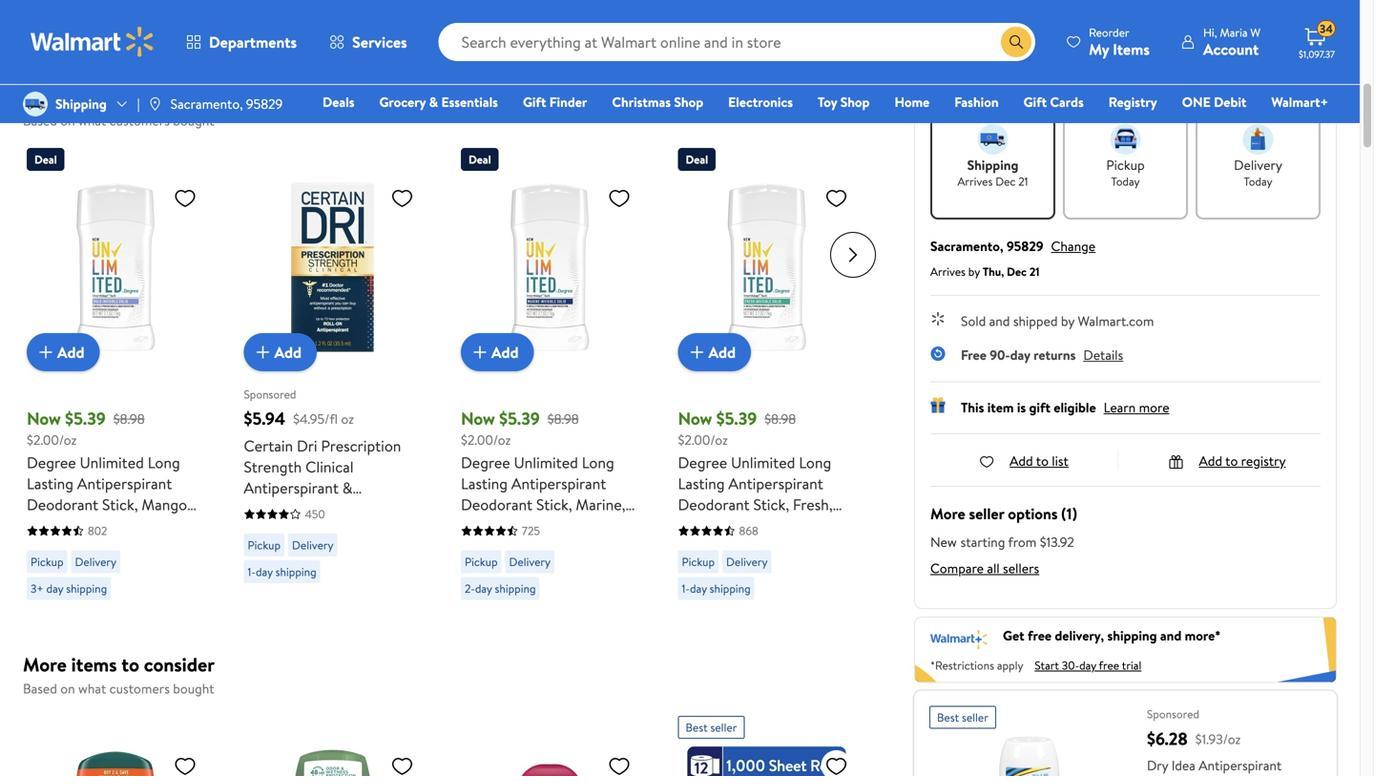 Task type: locate. For each thing, give the bounding box(es) containing it.
0 horizontal spatial 1-day shipping
[[248, 564, 317, 580]]

now inside 'now $5.39 $8.98 $2.00/oz degree unlimited long lasting antiperspirant deodorant stick, mango and jasmine, 2.7 oz'
[[27, 407, 61, 431]]

sacramento, right you
[[171, 94, 243, 113]]

2.7 left 868
[[678, 515, 697, 536]]

4 add button from the left
[[678, 333, 752, 371]]

sponsored up the $5.94
[[244, 386, 296, 402]]

hello unicorn tween deodorant, 24 hour odor protection, no aluminum   no baking soda, vegan & parabens free image
[[461, 747, 639, 776]]

unlimited up fresh,
[[731, 452, 796, 473]]

stick, up 868
[[754, 494, 790, 515]]

0 horizontal spatial today
[[1112, 173, 1141, 189]]

dec inside sacramento, 95829 change arrives by thu, dec 21
[[1007, 263, 1027, 280]]

1 what from the top
[[78, 111, 106, 130]]

1 vertical spatial what
[[78, 679, 106, 698]]

1 $8.98 from the left
[[113, 409, 145, 428]]

items for more
[[71, 651, 117, 678]]

stick,
[[102, 494, 138, 515], [537, 494, 572, 515], [754, 494, 790, 515]]

2 shop from the left
[[841, 93, 870, 111]]

sponsored inside sponsored $6.28 $1.93/oz dry idea antiperspirant
[[1148, 706, 1200, 722]]

add to favorites list, degree unlimited long lasting antiperspirant deodorant stick, fresh, 2.7 oz image
[[825, 186, 848, 210]]

pickup inside "product" group
[[248, 537, 281, 553]]

1 vertical spatial more
[[23, 651, 67, 678]]

2.7 for degree unlimited long lasting antiperspirant deodorant stick, marine, 2.7 oz
[[461, 515, 480, 536]]

gift
[[1030, 398, 1051, 417]]

2 add to cart image from the left
[[252, 341, 275, 364]]

sponsored up $6.28
[[1148, 706, 1200, 722]]

oz right 802
[[136, 515, 151, 536]]

pickup for degree unlimited long lasting antiperspirant deodorant stick, mango and jasmine, 2.7 oz
[[31, 554, 64, 570]]

0 vertical spatial shipping
[[55, 94, 107, 113]]

1 horizontal spatial 1-day shipping
[[682, 581, 751, 597]]

long inside now $5.39 $8.98 $2.00/oz degree unlimited long lasting antiperspirant deodorant stick, marine, 2.7 oz
[[582, 452, 615, 473]]

shipping
[[55, 94, 107, 113], [968, 155, 1019, 174]]

&
[[429, 93, 438, 111], [343, 477, 353, 498]]

0 horizontal spatial sacramento,
[[171, 94, 243, 113]]

1 horizontal spatial now
[[461, 407, 495, 431]]

reorder
[[1090, 24, 1130, 41]]

3 $2.00/oz from the left
[[678, 431, 728, 449]]

1 horizontal spatial sacramento,
[[931, 237, 1004, 255]]

0 horizontal spatial $8.98
[[113, 409, 145, 428]]

$5.39 inside 'now $5.39 $8.98 $2.00/oz degree unlimited long lasting antiperspirant deodorant stick, fresh, 2.7 oz'
[[717, 407, 757, 431]]

1 horizontal spatial by
[[1062, 312, 1075, 330]]

degree inside 'now $5.39 $8.98 $2.00/oz degree unlimited long lasting antiperspirant deodorant stick, fresh, 2.7 oz'
[[678, 452, 728, 473]]

3 deal from the left
[[686, 151, 709, 168]]

degree for degree unlimited long lasting antiperspirant deodorant stick, fresh, 2.7 oz
[[678, 452, 728, 473]]

degree inside 'now $5.39 $8.98 $2.00/oz degree unlimited long lasting antiperspirant deodorant stick, mango and jasmine, 2.7 oz'
[[27, 452, 76, 473]]

shipping down intent image for shipping
[[968, 155, 1019, 174]]

antiperspirant for mango
[[77, 473, 172, 494]]

unlimited up marine, on the left bottom of the page
[[514, 452, 579, 473]]

1 vertical spatial 1-
[[682, 581, 690, 597]]

21 right thu,
[[1030, 263, 1040, 280]]

2 bought from the top
[[173, 679, 214, 698]]

antiperspirant down $1.93/oz
[[1199, 756, 1283, 775]]

details button
[[1084, 345, 1124, 364]]

gift inside gift finder link
[[523, 93, 547, 111]]

2 horizontal spatial and
[[1161, 626, 1182, 645]]

stick, up 802
[[102, 494, 138, 515]]

long up fresh,
[[799, 452, 832, 473]]

items
[[1113, 39, 1151, 60]]

stick, inside 'now $5.39 $8.98 $2.00/oz degree unlimited long lasting antiperspirant deodorant stick, fresh, 2.7 oz'
[[754, 494, 790, 515]]

1 horizontal spatial sponsored
[[1148, 706, 1200, 722]]

unlimited
[[80, 452, 144, 473], [514, 452, 579, 473], [731, 452, 796, 473]]

0 vertical spatial free
[[1028, 626, 1052, 645]]

antiperspirant for marine,
[[512, 473, 607, 494]]

$8.98 inside 'now $5.39 $8.98 $2.00/oz degree unlimited long lasting antiperspirant deodorant stick, fresh, 2.7 oz'
[[765, 409, 796, 428]]

oz up prescription on the bottom left
[[341, 409, 354, 428]]

1 add to cart image from the left
[[34, 341, 57, 364]]

1-day shipping down 868
[[682, 581, 751, 597]]

0 vertical spatial on
[[60, 111, 75, 130]]

shipping right the 2-
[[495, 581, 536, 597]]

1-day shipping down oz.
[[248, 564, 317, 580]]

time
[[1007, 8, 1034, 27]]

2 on from the top
[[60, 679, 75, 698]]

add to cart image
[[34, 341, 57, 364], [252, 341, 275, 364]]

1 gift from the left
[[523, 93, 547, 111]]

1 vertical spatial dec
[[1007, 263, 1027, 280]]

deodorant,
[[244, 498, 319, 519]]

3 now from the left
[[678, 407, 713, 431]]

to inside more items to consider based on what customers bought
[[122, 651, 139, 678]]

delivery
[[1235, 155, 1283, 174], [292, 537, 334, 553], [75, 554, 116, 570], [509, 554, 551, 570], [727, 554, 768, 570]]

deodorant up 802
[[27, 494, 98, 515]]

2 horizontal spatial $2.00/oz
[[678, 431, 728, 449]]

add to cart image for degree unlimited long lasting antiperspirant deodorant stick, mango and jasmine, 2.7 oz image
[[34, 341, 57, 364]]

0 vertical spatial 1-day shipping
[[248, 564, 317, 580]]

trial
[[1123, 657, 1142, 674]]

3 add button from the left
[[461, 333, 534, 371]]

 image
[[148, 96, 163, 112]]

2 add to cart image from the left
[[686, 341, 709, 364]]

0 horizontal spatial 2.7
[[114, 515, 133, 536]]

debit
[[1215, 93, 1247, 111]]

get
[[1003, 626, 1025, 645]]

deodorant
[[27, 494, 98, 515], [461, 494, 533, 515], [678, 494, 750, 515]]

2 horizontal spatial to
[[1226, 451, 1239, 470]]

today down intent image for pickup
[[1112, 173, 1141, 189]]

and inside banner
[[1161, 626, 1182, 645]]

& left the on,
[[343, 477, 353, 498]]

1 horizontal spatial $8.98
[[548, 409, 579, 428]]

2 horizontal spatial deodorant
[[678, 494, 750, 515]]

3 $8.98 from the left
[[765, 409, 796, 428]]

sponsored inside "sponsored $5.94 $4.95/fl oz certain dri prescription strength clinical antiperspirant & deodorant, roll-on, 1.2 oz."
[[244, 386, 296, 402]]

deodorant inside 'now $5.39 $8.98 $2.00/oz degree unlimited long lasting antiperspirant deodorant stick, fresh, 2.7 oz'
[[678, 494, 750, 515]]

delivery inside "product" group
[[292, 537, 334, 553]]

1 horizontal spatial today
[[1245, 173, 1273, 189]]

$2.00/oz inside now $5.39 $8.98 $2.00/oz degree unlimited long lasting antiperspirant deodorant stick, marine, 2.7 oz
[[461, 431, 511, 449]]

pickup for degree unlimited long lasting antiperspirant deodorant stick, marine, 2.7 oz
[[465, 554, 498, 570]]

0 horizontal spatial add to cart image
[[469, 341, 492, 364]]

by
[[969, 263, 981, 280], [1062, 312, 1075, 330]]

0 vertical spatial by
[[969, 263, 981, 280]]

1 horizontal spatial shipping
[[968, 155, 1019, 174]]

add to cart image
[[469, 341, 492, 364], [686, 341, 709, 364]]

and left the jasmine,
[[27, 515, 51, 536]]

mango
[[142, 494, 187, 515]]

1 vertical spatial bought
[[173, 679, 214, 698]]

1 horizontal spatial best
[[938, 709, 960, 726]]

1 horizontal spatial free
[[1100, 657, 1120, 674]]

scott 1000 toilet paper, 12 rolls, 1,000 sheets per roll (12,000 total) image
[[678, 747, 856, 776]]

Walmart Site-Wide search field
[[439, 23, 1036, 61]]

$5.39 inside now $5.39 $8.98 $2.00/oz degree unlimited long lasting antiperspirant deodorant stick, marine, 2.7 oz
[[499, 407, 540, 431]]

& inside "sponsored $5.94 $4.95/fl oz certain dri prescription strength clinical antiperspirant & deodorant, roll-on, 1.2 oz."
[[343, 477, 353, 498]]

sponsored $5.94 $4.95/fl oz certain dri prescription strength clinical antiperspirant & deodorant, roll-on, 1.2 oz.
[[244, 386, 401, 540]]

best seller up scott 1000 toilet paper, 12 rolls, 1,000 sheets per roll (12,000 total) "image"
[[686, 719, 737, 736]]

1 2.7 from the left
[[114, 515, 133, 536]]

0 horizontal spatial lasting
[[27, 473, 74, 494]]

$5.94
[[244, 407, 286, 431]]

by left thu,
[[969, 263, 981, 280]]

$8.98 for degree unlimited long lasting antiperspirant deodorant stick, mango and jasmine, 2.7 oz
[[113, 409, 145, 428]]

antiperspirant for fresh,
[[729, 473, 824, 494]]

1 vertical spatial arrives
[[931, 263, 966, 280]]

on inside more items to consider based on what customers bought
[[60, 679, 75, 698]]

2 long from the left
[[582, 452, 615, 473]]

95829
[[246, 94, 283, 113], [1007, 237, 1044, 255]]

2 unlimited from the left
[[514, 452, 579, 473]]

more down 3+
[[23, 651, 67, 678]]

$13.92
[[1040, 533, 1075, 551]]

95829 down departments
[[246, 94, 283, 113]]

one debit link
[[1174, 92, 1256, 112]]

product group containing $5.94
[[244, 140, 422, 608]]

0 horizontal spatial best
[[686, 719, 708, 736]]

start 30-day free trial
[[1035, 657, 1142, 674]]

1 now from the left
[[27, 407, 61, 431]]

0 vertical spatial 95829
[[246, 94, 283, 113]]

unlimited for fresh,
[[731, 452, 796, 473]]

add for 2nd add button from left
[[275, 342, 302, 363]]

toy shop
[[818, 93, 870, 111]]

registry
[[1109, 93, 1158, 111]]

items for similar
[[84, 83, 130, 110]]

lasting inside 'now $5.39 $8.98 $2.00/oz degree unlimited long lasting antiperspirant deodorant stick, mango and jasmine, 2.7 oz'
[[27, 473, 74, 494]]

2 degree from the left
[[461, 452, 511, 473]]

0 vertical spatial what
[[78, 111, 106, 130]]

prescription
[[321, 435, 401, 456]]

arrives down intent image for shipping
[[958, 173, 993, 189]]

0 vertical spatial more
[[931, 503, 966, 524]]

0 horizontal spatial 1-
[[248, 564, 256, 580]]

3 degree from the left
[[678, 452, 728, 473]]

sold
[[961, 312, 987, 330]]

shipping down 868
[[710, 581, 751, 597]]

customers down consider on the left of page
[[109, 679, 170, 698]]

1 deal from the left
[[34, 151, 57, 168]]

degree unlimited long lasting antiperspirant deodorant stick, mango and jasmine, 2.7 oz image
[[27, 179, 204, 356]]

compare all sellers button
[[931, 559, 1040, 577]]

& right grocery
[[429, 93, 438, 111]]

1 long from the left
[[148, 452, 180, 473]]

1 lasting from the left
[[27, 473, 74, 494]]

1 vertical spatial &
[[343, 477, 353, 498]]

to
[[1037, 451, 1049, 470], [1226, 451, 1239, 470], [122, 651, 139, 678]]

2 vertical spatial and
[[1161, 626, 1182, 645]]

deodorant for degree unlimited long lasting antiperspirant deodorant stick, marine, 2.7 oz
[[461, 494, 533, 515]]

2 deal from the left
[[469, 151, 491, 168]]

items down 3+ day shipping
[[71, 651, 117, 678]]

get
[[1012, 79, 1038, 103]]

items left |
[[84, 83, 130, 110]]

items inside more items to consider based on what customers bought
[[71, 651, 117, 678]]

sacramento, up thu,
[[931, 237, 1004, 255]]

3 unlimited from the left
[[731, 452, 796, 473]]

1 horizontal spatial lasting
[[461, 473, 508, 494]]

0 horizontal spatial to
[[122, 651, 139, 678]]

seller up scott 1000 toilet paper, 12 rolls, 1,000 sheets per roll (12,000 total) "image"
[[711, 719, 737, 736]]

stick, for fresh,
[[754, 494, 790, 515]]

dec inside shipping arrives dec 21
[[996, 173, 1016, 189]]

0 horizontal spatial unlimited
[[80, 452, 144, 473]]

0 horizontal spatial more
[[23, 651, 67, 678]]

best seller inside "product" group
[[686, 719, 737, 736]]

deodorant for degree unlimited long lasting antiperspirant deodorant stick, mango and jasmine, 2.7 oz
[[27, 494, 98, 515]]

you
[[135, 83, 164, 110]]

3 lasting from the left
[[678, 473, 725, 494]]

0 horizontal spatial by
[[969, 263, 981, 280]]

arrives left thu,
[[931, 263, 966, 280]]

0 horizontal spatial stick,
[[102, 494, 138, 515]]

$8.98 up marine, on the left bottom of the page
[[548, 409, 579, 428]]

2 today from the left
[[1245, 173, 1273, 189]]

1 add button from the left
[[27, 333, 100, 371]]

services button
[[313, 19, 424, 65]]

2 2.7 from the left
[[461, 515, 480, 536]]

1 horizontal spatial gift
[[1024, 93, 1047, 111]]

now $5.39 $8.98 $2.00/oz degree unlimited long lasting antiperspirant deodorant stick, marine, 2.7 oz
[[461, 407, 626, 536]]

1 vertical spatial free
[[1100, 657, 1120, 674]]

antiperspirant inside "sponsored $5.94 $4.95/fl oz certain dri prescription strength clinical antiperspirant & deodorant, roll-on, 1.2 oz."
[[244, 477, 339, 498]]

item:
[[1073, 79, 1112, 103]]

1 vertical spatial based
[[23, 679, 57, 698]]

2 deodorant from the left
[[461, 494, 533, 515]]

next image image
[[79, 23, 94, 39]]

1 vertical spatial shipping
[[968, 155, 1019, 174]]

oz inside "sponsored $5.94 $4.95/fl oz certain dri prescription strength clinical antiperspirant & deodorant, roll-on, 1.2 oz."
[[341, 409, 354, 428]]

1 horizontal spatial &
[[429, 93, 438, 111]]

intent image for shipping image
[[978, 124, 1009, 154]]

free right get
[[1028, 626, 1052, 645]]

1 horizontal spatial deodorant
[[461, 494, 533, 515]]

today inside delivery today
[[1245, 173, 1273, 189]]

$6.28 group
[[915, 691, 1338, 776]]

degree inside now $5.39 $8.98 $2.00/oz degree unlimited long lasting antiperspirant deodorant stick, marine, 2.7 oz
[[461, 452, 511, 473]]

1 vertical spatial 21
[[1030, 263, 1040, 280]]

shipping left |
[[55, 94, 107, 113]]

0 vertical spatial and
[[990, 312, 1011, 330]]

1 $2.00/oz from the left
[[27, 431, 77, 449]]

1 horizontal spatial add to cart image
[[252, 341, 275, 364]]

oz left '725'
[[484, 515, 498, 536]]

1 vertical spatial and
[[27, 515, 51, 536]]

0 horizontal spatial sponsored
[[244, 386, 296, 402]]

1 shop from the left
[[674, 93, 704, 111]]

shipping down 450
[[276, 564, 317, 580]]

sacramento, inside sacramento, 95829 change arrives by thu, dec 21
[[931, 237, 1004, 255]]

0 horizontal spatial deal
[[34, 151, 57, 168]]

best down *restrictions
[[938, 709, 960, 726]]

2 gift from the left
[[1024, 93, 1047, 111]]

walmart image
[[31, 27, 155, 57]]

more inside more seller options (1) new starting from $13.92 compare all sellers
[[931, 503, 966, 524]]

today inside pickup today
[[1112, 173, 1141, 189]]

walmart+
[[1272, 93, 1329, 111]]

3 2.7 from the left
[[678, 515, 697, 536]]

3 stick, from the left
[[754, 494, 790, 515]]

$2.00/oz inside 'now $5.39 $8.98 $2.00/oz degree unlimited long lasting antiperspirant deodorant stick, mango and jasmine, 2.7 oz'
[[27, 431, 77, 449]]

to for list
[[1037, 451, 1049, 470]]

1 horizontal spatial long
[[582, 452, 615, 473]]

0 vertical spatial 1-
[[248, 564, 256, 580]]

1 horizontal spatial to
[[1037, 451, 1049, 470]]

Search search field
[[439, 23, 1036, 61]]

$1,097.37
[[1299, 48, 1336, 61]]

1- inside "product" group
[[248, 564, 256, 580]]

gifting made easy image
[[931, 397, 946, 413]]

delivery down 450
[[292, 537, 334, 553]]

0 vertical spatial bought
[[173, 111, 214, 130]]

1 horizontal spatial $2.00/oz
[[461, 431, 511, 449]]

2.7 inside now $5.39 $8.98 $2.00/oz degree unlimited long lasting antiperspirant deodorant stick, marine, 2.7 oz
[[461, 515, 480, 536]]

deal for degree unlimited long lasting antiperspirant deodorant stick, marine, 2.7 oz
[[469, 151, 491, 168]]

long for degree unlimited long lasting antiperspirant deodorant stick, marine, 2.7 oz
[[582, 452, 615, 473]]

day inside get free delivery, shipping and more* banner
[[1080, 657, 1097, 674]]

1 vertical spatial sacramento,
[[931, 237, 1004, 255]]

2 $2.00/oz from the left
[[461, 431, 511, 449]]

0 horizontal spatial deodorant
[[27, 494, 98, 515]]

compare
[[931, 559, 984, 577]]

2.7 inside 'now $5.39 $8.98 $2.00/oz degree unlimited long lasting antiperspirant deodorant stick, fresh, 2.7 oz'
[[678, 515, 697, 536]]

stick, up '725'
[[537, 494, 572, 515]]

add button for degree unlimited long lasting antiperspirant deodorant stick, fresh, 2.7 oz
[[678, 333, 752, 371]]

lasting for degree unlimited long lasting antiperspirant deodorant stick, mango and jasmine, 2.7 oz
[[27, 473, 74, 494]]

0 horizontal spatial shop
[[674, 93, 704, 111]]

oz
[[341, 409, 354, 428], [136, 515, 151, 536], [484, 515, 498, 536], [701, 515, 716, 536]]

based inside similar items you might like based on what customers bought
[[23, 111, 57, 130]]

1 add to cart image from the left
[[469, 341, 492, 364]]

home link
[[887, 92, 939, 112]]

shipping right 3+
[[66, 581, 107, 597]]

tom's of maine men's antiperspirant, north woods, 2.8 ounce image
[[244, 747, 422, 776]]

0 vertical spatial &
[[429, 93, 438, 111]]

customers down you
[[109, 111, 170, 130]]

0 horizontal spatial best seller
[[686, 719, 737, 736]]

today for delivery
[[1245, 173, 1273, 189]]

2 customers from the top
[[109, 679, 170, 698]]

lasting inside 'now $5.39 $8.98 $2.00/oz degree unlimited long lasting antiperspirant deodorant stick, fresh, 2.7 oz'
[[678, 473, 725, 494]]

items
[[84, 83, 130, 110], [71, 651, 117, 678]]

1 horizontal spatial 21
[[1030, 263, 1040, 280]]

cards
[[1051, 93, 1084, 111]]

christmas shop
[[612, 93, 704, 111]]

shipping for degree unlimited long lasting antiperspirant deodorant stick, fresh, 2.7 oz
[[710, 581, 751, 597]]

seller down *restrictions apply
[[962, 709, 989, 726]]

$8.98 up fresh,
[[765, 409, 796, 428]]

and
[[990, 312, 1011, 330], [27, 515, 51, 536], [1161, 626, 1182, 645]]

lasting for degree unlimited long lasting antiperspirant deodorant stick, fresh, 2.7 oz
[[678, 473, 725, 494]]

now
[[27, 407, 61, 431], [461, 407, 495, 431], [678, 407, 713, 431]]

shop right toy
[[841, 93, 870, 111]]

by right shipped
[[1062, 312, 1075, 330]]

bought down consider on the left of page
[[173, 679, 214, 698]]

deodorant up 868
[[678, 494, 750, 515]]

dri
[[297, 435, 318, 456]]

add to cart image for degree unlimited long lasting antiperspirant deodorant stick, marine, 2.7 oz
[[469, 341, 492, 364]]

95829 left change button
[[1007, 237, 1044, 255]]

intent image for delivery image
[[1244, 124, 1274, 154]]

0 horizontal spatial add to cart image
[[34, 341, 57, 364]]

deodorant up '725'
[[461, 494, 533, 515]]

1-
[[248, 564, 256, 580], [682, 581, 690, 597]]

2 horizontal spatial deal
[[686, 151, 709, 168]]

1 bought from the top
[[173, 111, 214, 130]]

2 horizontal spatial $8.98
[[765, 409, 796, 428]]

21 inside shipping arrives dec 21
[[1019, 173, 1029, 189]]

1 deodorant from the left
[[27, 494, 98, 515]]

deal down the christmas shop link
[[686, 151, 709, 168]]

christmas
[[612, 93, 671, 111]]

0 vertical spatial sacramento,
[[171, 94, 243, 113]]

0 horizontal spatial &
[[343, 477, 353, 498]]

shop
[[674, 93, 704, 111], [841, 93, 870, 111]]

free left trial
[[1100, 657, 1120, 674]]

shipping for shipping
[[55, 94, 107, 113]]

1 horizontal spatial more
[[931, 503, 966, 524]]

unlimited inside now $5.39 $8.98 $2.00/oz degree unlimited long lasting antiperspirant deodorant stick, marine, 2.7 oz
[[514, 452, 579, 473]]

best seller down *restrictions
[[938, 709, 989, 726]]

$5.39 for degree unlimited long lasting antiperspirant deodorant stick, fresh, 2.7 oz
[[717, 407, 757, 431]]

now for degree unlimited long lasting antiperspirant deodorant stick, marine, 2.7 oz
[[461, 407, 495, 431]]

1 today from the left
[[1112, 173, 1141, 189]]

0 horizontal spatial gift
[[523, 93, 547, 111]]

grocery
[[380, 93, 426, 111]]

gift inside gift cards link
[[1024, 93, 1047, 111]]

2 lasting from the left
[[461, 473, 508, 494]]

2 horizontal spatial now
[[678, 407, 713, 431]]

1 vertical spatial customers
[[109, 679, 170, 698]]

next slide for similar items you might like list image
[[831, 232, 877, 278]]

dec right thu,
[[1007, 263, 1027, 280]]

1 vertical spatial 95829
[[1007, 237, 1044, 255]]

95829 inside sacramento, 95829 change arrives by thu, dec 21
[[1007, 237, 1044, 255]]

items inside similar items you might like based on what customers bought
[[84, 83, 130, 110]]

2 horizontal spatial stick,
[[754, 494, 790, 515]]

product group
[[27, 140, 204, 608], [244, 140, 422, 608], [461, 140, 639, 608], [678, 140, 856, 608], [678, 708, 856, 776]]

walmart.com
[[1078, 312, 1155, 330]]

1 vertical spatial items
[[71, 651, 117, 678]]

deodorant inside now $5.39 $8.98 $2.00/oz degree unlimited long lasting antiperspirant deodorant stick, marine, 2.7 oz
[[461, 494, 533, 515]]

account
[[1204, 39, 1260, 60]]

0 vertical spatial 21
[[1019, 173, 1029, 189]]

more up new
[[931, 503, 966, 524]]

this
[[961, 398, 985, 417]]

long up mango
[[148, 452, 180, 473]]

1 horizontal spatial stick,
[[537, 494, 572, 515]]

strength
[[244, 456, 302, 477]]

$8.98 inside 'now $5.39 $8.98 $2.00/oz degree unlimited long lasting antiperspirant deodorant stick, mango and jasmine, 2.7 oz'
[[113, 409, 145, 428]]

oz.
[[244, 519, 262, 540]]

1 horizontal spatial 1-
[[682, 581, 690, 597]]

$5.39
[[1268, 8, 1300, 27], [65, 407, 106, 431], [499, 407, 540, 431], [717, 407, 757, 431]]

bought down might
[[173, 111, 214, 130]]

and left more*
[[1161, 626, 1182, 645]]

450
[[305, 506, 325, 522]]

now $5.39 $8.98 $2.00/oz degree unlimited long lasting antiperspirant deodorant stick, mango and jasmine, 2.7 oz
[[27, 407, 187, 536]]

antiperspirant up 868
[[729, 473, 824, 494]]

$2.00/oz for degree unlimited long lasting antiperspirant deodorant stick, marine, 2.7 oz
[[461, 431, 511, 449]]

1 degree from the left
[[27, 452, 76, 473]]

1 horizontal spatial 2.7
[[461, 515, 480, 536]]

delivery down intent image for delivery
[[1235, 155, 1283, 174]]

now inside now $5.39 $8.98 $2.00/oz degree unlimited long lasting antiperspirant deodorant stick, marine, 2.7 oz
[[461, 407, 495, 431]]

2.7 right 802
[[114, 515, 133, 536]]

now inside 'now $5.39 $8.98 $2.00/oz degree unlimited long lasting antiperspirant deodorant stick, fresh, 2.7 oz'
[[678, 407, 713, 431]]

add to favorites list, certain dri prescription strength clinical antiperspirant & deodorant, roll-on, 1.2 oz. image
[[391, 186, 414, 210]]

1 vertical spatial by
[[1062, 312, 1075, 330]]

degree long lasting antiperspirant deodorant stick twin pack, wildwoods, 2.7 oz image
[[27, 747, 204, 776]]

0 vertical spatial items
[[84, 83, 130, 110]]

stick, inside now $5.39 $8.98 $2.00/oz degree unlimited long lasting antiperspirant deodorant stick, marine, 2.7 oz
[[537, 494, 572, 515]]

2 what from the top
[[78, 679, 106, 698]]

0 horizontal spatial degree
[[27, 452, 76, 473]]

shipping up trial
[[1108, 626, 1158, 645]]

shipping inside shipping arrives dec 21
[[968, 155, 1019, 174]]

to left registry at the right of page
[[1226, 451, 1239, 470]]

sponsored $6.28 $1.93/oz dry idea antiperspirant
[[1148, 706, 1283, 776]]

deal down similar at the top of the page
[[34, 151, 57, 168]]

0 horizontal spatial 95829
[[246, 94, 283, 113]]

lasting inside now $5.39 $8.98 $2.00/oz degree unlimited long lasting antiperspirant deodorant stick, marine, 2.7 oz
[[461, 473, 508, 494]]

unlimited inside 'now $5.39 $8.98 $2.00/oz degree unlimited long lasting antiperspirant deodorant stick, fresh, 2.7 oz'
[[731, 452, 796, 473]]

seller inside $6.28 "group"
[[962, 709, 989, 726]]

customers inside more items to consider based on what customers bought
[[109, 679, 170, 698]]

$5.39 for degree unlimited long lasting antiperspirant deodorant stick, marine, 2.7 oz
[[499, 407, 540, 431]]

0 vertical spatial dec
[[996, 173, 1016, 189]]

reorder my items
[[1090, 24, 1151, 60]]

what up degree long lasting antiperspirant deodorant stick twin pack, wildwoods, 2.7 oz image
[[78, 679, 106, 698]]

sponsored
[[244, 386, 296, 402], [1148, 706, 1200, 722]]

deal down the "essentials"
[[469, 151, 491, 168]]

 image
[[23, 92, 48, 116]]

today for pickup
[[1112, 173, 1141, 189]]

now for degree unlimited long lasting antiperspirant deodorant stick, fresh, 2.7 oz
[[678, 407, 713, 431]]

delivery for degree unlimited long lasting antiperspirant deodorant stick, mango and jasmine, 2.7 oz
[[75, 554, 116, 570]]

to left "list"
[[1037, 451, 1049, 470]]

add to cart image for degree unlimited long lasting antiperspirant deodorant stick, fresh, 2.7 oz
[[686, 341, 709, 364]]

unlimited up mango
[[80, 452, 144, 473]]

0 horizontal spatial shipping
[[55, 94, 107, 113]]

shop right christmas on the left top
[[674, 93, 704, 111]]

$5.39 inside 'now $5.39 $8.98 $2.00/oz degree unlimited long lasting antiperspirant deodorant stick, mango and jasmine, 2.7 oz'
[[65, 407, 106, 431]]

95829 for sacramento, 95829 change arrives by thu, dec 21
[[1007, 237, 1044, 255]]

today down intent image for delivery
[[1245, 173, 1273, 189]]

3 deodorant from the left
[[678, 494, 750, 515]]

2 based from the top
[[23, 679, 57, 698]]

long up marine, on the left bottom of the page
[[582, 452, 615, 473]]

long inside 'now $5.39 $8.98 $2.00/oz degree unlimited long lasting antiperspirant deodorant stick, fresh, 2.7 oz'
[[799, 452, 832, 473]]

maria
[[1221, 24, 1248, 41]]

delivery down 868
[[727, 554, 768, 570]]

stick, inside 'now $5.39 $8.98 $2.00/oz degree unlimited long lasting antiperspirant deodorant stick, mango and jasmine, 2.7 oz'
[[102, 494, 138, 515]]

21 up sacramento, 95829 change arrives by thu, dec 21
[[1019, 173, 1029, 189]]

what down similar at the top of the page
[[78, 111, 106, 130]]

1 horizontal spatial best seller
[[938, 709, 989, 726]]

3+
[[31, 581, 44, 597]]

today
[[1112, 173, 1141, 189], [1245, 173, 1273, 189]]

on down similar at the top of the page
[[60, 111, 75, 130]]

and right the sold
[[990, 312, 1011, 330]]

antiperspirant up 450
[[244, 477, 339, 498]]

2 now from the left
[[461, 407, 495, 431]]

antiperspirant inside 'now $5.39 $8.98 $2.00/oz degree unlimited long lasting antiperspirant deodorant stick, mango and jasmine, 2.7 oz'
[[77, 473, 172, 494]]

bought
[[173, 111, 214, 130], [173, 679, 214, 698]]

antiperspirant inside 'now $5.39 $8.98 $2.00/oz degree unlimited long lasting antiperspirant deodorant stick, fresh, 2.7 oz'
[[729, 473, 824, 494]]

day
[[1011, 345, 1031, 364], [256, 564, 273, 580], [46, 581, 63, 597], [475, 581, 492, 597], [690, 581, 707, 597], [1080, 657, 1097, 674]]

(1)
[[1062, 503, 1078, 524]]

2.7
[[114, 515, 133, 536], [461, 515, 480, 536], [678, 515, 697, 536]]

delivery down '725'
[[509, 554, 551, 570]]

unlimited inside 'now $5.39 $8.98 $2.00/oz degree unlimited long lasting antiperspirant deodorant stick, mango and jasmine, 2.7 oz'
[[80, 452, 144, 473]]

oz left 868
[[701, 515, 716, 536]]

to left consider on the left of page
[[122, 651, 139, 678]]

1 based from the top
[[23, 111, 57, 130]]

2 stick, from the left
[[537, 494, 572, 515]]

search icon image
[[1009, 34, 1025, 50]]

antiperspirant up 802
[[77, 473, 172, 494]]

1 on from the top
[[60, 111, 75, 130]]

deodorant inside 'now $5.39 $8.98 $2.00/oz degree unlimited long lasting antiperspirant deodorant stick, mango and jasmine, 2.7 oz'
[[27, 494, 98, 515]]

jasmine,
[[54, 515, 110, 536]]

add to cart image inside "product" group
[[252, 341, 275, 364]]

$2.00/oz inside 'now $5.39 $8.98 $2.00/oz degree unlimited long lasting antiperspirant deodorant stick, fresh, 2.7 oz'
[[678, 431, 728, 449]]

3 long from the left
[[799, 452, 832, 473]]

dec down intent image for shipping
[[996, 173, 1016, 189]]

returns
[[1034, 345, 1076, 364]]

1 unlimited from the left
[[80, 452, 144, 473]]

2.7 left '725'
[[461, 515, 480, 536]]

best inside "product" group
[[686, 719, 708, 736]]

to for registry
[[1226, 451, 1239, 470]]

2 $8.98 from the left
[[548, 409, 579, 428]]

1 customers from the top
[[109, 111, 170, 130]]

add to favorites list, degree long lasting antiperspirant deodorant stick twin pack, wildwoods, 2.7 oz image
[[174, 754, 197, 776]]

1 vertical spatial sponsored
[[1148, 706, 1200, 722]]

$8.98 up mango
[[113, 409, 145, 428]]

None radio
[[947, 8, 966, 27]]

0 vertical spatial sponsored
[[244, 386, 296, 402]]

add to favorites list, tom's of maine men's antiperspirant, north woods, 2.8 ounce image
[[391, 754, 414, 776]]

long inside 'now $5.39 $8.98 $2.00/oz degree unlimited long lasting antiperspirant deodorant stick, mango and jasmine, 2.7 oz'
[[148, 452, 180, 473]]

unlimited for marine,
[[514, 452, 579, 473]]

1 stick, from the left
[[102, 494, 138, 515]]

best up scott 1000 toilet paper, 12 rolls, 1,000 sheets per roll (12,000 total) "image"
[[686, 719, 708, 736]]

antiperspirant inside now $5.39 $8.98 $2.00/oz degree unlimited long lasting antiperspirant deodorant stick, marine, 2.7 oz
[[512, 473, 607, 494]]

more inside more items to consider based on what customers bought
[[23, 651, 67, 678]]

seller inside more seller options (1) new starting from $13.92 compare all sellers
[[970, 503, 1005, 524]]

1 horizontal spatial degree
[[461, 452, 511, 473]]

1 vertical spatial on
[[60, 679, 75, 698]]

antiperspirant up '725'
[[512, 473, 607, 494]]

seller up starting
[[970, 503, 1005, 524]]

gift finder link
[[515, 92, 596, 112]]

delivery down 802
[[75, 554, 116, 570]]

dry
[[1148, 756, 1169, 775]]

0 vertical spatial arrives
[[958, 173, 993, 189]]

1 vertical spatial 1-day shipping
[[682, 581, 751, 597]]

$8.98 inside now $5.39 $8.98 $2.00/oz degree unlimited long lasting antiperspirant deodorant stick, marine, 2.7 oz
[[548, 409, 579, 428]]

21 inside sacramento, 95829 change arrives by thu, dec 21
[[1030, 263, 1040, 280]]

2 horizontal spatial 2.7
[[678, 515, 697, 536]]

& inside "grocery & essentials" link
[[429, 93, 438, 111]]

on up degree long lasting antiperspirant deodorant stick twin pack, wildwoods, 2.7 oz image
[[60, 679, 75, 698]]

0 horizontal spatial 21
[[1019, 173, 1029, 189]]



Task type: vqa. For each thing, say whether or not it's contained in the screenshot.


Task type: describe. For each thing, give the bounding box(es) containing it.
add to favorites list, degree unlimited long lasting antiperspirant deodorant stick, mango and jasmine, 2.7 oz image
[[174, 186, 197, 210]]

w
[[1251, 24, 1261, 41]]

95829 for sacramento, 95829
[[246, 94, 283, 113]]

options
[[1009, 503, 1058, 524]]

similar
[[23, 83, 80, 110]]

add to favorites list, hello unicorn tween deodorant, 24 hour odor protection, no aluminum   no baking soda, vegan & parabens free image
[[608, 754, 631, 776]]

how
[[931, 79, 965, 103]]

oz inside now $5.39 $8.98 $2.00/oz degree unlimited long lasting antiperspirant deodorant stick, marine, 2.7 oz
[[484, 515, 498, 536]]

hi, maria w account
[[1204, 24, 1261, 60]]

gift cards link
[[1016, 92, 1093, 112]]

purchase
[[1037, 8, 1090, 27]]

bought inside more items to consider based on what customers bought
[[173, 679, 214, 698]]

best inside $6.28 "group"
[[938, 709, 960, 726]]

more items to consider based on what customers bought
[[23, 651, 215, 698]]

add for degree unlimited long lasting antiperspirant deodorant stick, marine, 2.7 oz add button
[[492, 342, 519, 363]]

1-day shipping inside "product" group
[[248, 564, 317, 580]]

registry link
[[1101, 92, 1167, 112]]

pickup today
[[1107, 155, 1145, 189]]

change button
[[1052, 237, 1096, 255]]

new
[[931, 533, 957, 551]]

long for degree unlimited long lasting antiperspirant deodorant stick, mango and jasmine, 2.7 oz
[[148, 452, 180, 473]]

learn
[[1104, 398, 1136, 417]]

roll-
[[323, 498, 354, 519]]

similar items you might like based on what customers bought
[[23, 83, 252, 130]]

item
[[988, 398, 1014, 417]]

shipping arrives dec 21
[[958, 155, 1029, 189]]

what inside more items to consider based on what customers bought
[[78, 679, 106, 698]]

add to cart image for certain dri prescription strength clinical antiperspirant & deodorant, roll-on, 1.2 oz. image
[[252, 341, 275, 364]]

pickup for degree unlimited long lasting antiperspirant deodorant stick, fresh, 2.7 oz
[[682, 554, 715, 570]]

2.7 for degree unlimited long lasting antiperspirant deodorant stick, fresh, 2.7 oz
[[678, 515, 697, 536]]

electronics link
[[720, 92, 802, 112]]

finder
[[550, 93, 588, 111]]

shop for christmas shop
[[674, 93, 704, 111]]

toy shop link
[[810, 92, 879, 112]]

starting
[[961, 533, 1006, 551]]

add for degree unlimited long lasting antiperspirant deodorant stick, fresh, 2.7 oz add button
[[709, 342, 736, 363]]

*restrictions apply
[[931, 657, 1024, 674]]

delivery,
[[1055, 626, 1105, 645]]

sacramento, 95829 change arrives by thu, dec 21
[[931, 237, 1096, 280]]

start
[[1035, 657, 1060, 674]]

add to registry button
[[1169, 451, 1287, 470]]

arrives inside shipping arrives dec 21
[[958, 173, 993, 189]]

one
[[1183, 93, 1211, 111]]

seller inside "product" group
[[711, 719, 737, 736]]

deal for degree unlimited long lasting antiperspirant deodorant stick, mango and jasmine, 2.7 oz
[[34, 151, 57, 168]]

sold and shipped by walmart.com
[[961, 312, 1155, 330]]

long for degree unlimited long lasting antiperspirant deodorant stick, fresh, 2.7 oz
[[799, 452, 832, 473]]

one debit
[[1183, 93, 1247, 111]]

add to registry
[[1200, 451, 1287, 470]]

$8.98 for degree unlimited long lasting antiperspirant deodorant stick, marine, 2.7 oz
[[548, 409, 579, 428]]

$2.00/oz for degree unlimited long lasting antiperspirant deodorant stick, fresh, 2.7 oz
[[678, 431, 728, 449]]

certain dri prescription strength clinical antiperspirant & deodorant, roll-on, 1.2 oz. image
[[244, 179, 422, 356]]

eligible
[[1054, 398, 1097, 417]]

shipping for degree unlimited long lasting antiperspirant deodorant stick, marine, 2.7 oz
[[495, 581, 536, 597]]

stick, for mango
[[102, 494, 138, 515]]

bought inside similar items you might like based on what customers bought
[[173, 111, 214, 130]]

on,
[[354, 498, 379, 519]]

more for seller
[[931, 503, 966, 524]]

add to list
[[1010, 451, 1069, 470]]

grocery & essentials link
[[371, 92, 507, 112]]

free 90-day returns details
[[961, 345, 1124, 364]]

walmart plus image
[[931, 626, 988, 649]]

and inside 'now $5.39 $8.98 $2.00/oz degree unlimited long lasting antiperspirant deodorant stick, mango and jasmine, 2.7 oz'
[[27, 515, 51, 536]]

sacramento, for sacramento, 95829
[[171, 94, 243, 113]]

change
[[1052, 237, 1096, 255]]

oz inside 'now $5.39 $8.98 $2.00/oz degree unlimited long lasting antiperspirant deodorant stick, fresh, 2.7 oz'
[[701, 515, 716, 536]]

add for degree unlimited long lasting antiperspirant deodorant stick, mango and jasmine, 2.7 oz's add button
[[57, 342, 85, 363]]

you'll
[[969, 79, 1008, 103]]

shipping for shipping arrives dec 21
[[968, 155, 1019, 174]]

learn more button
[[1104, 398, 1170, 417]]

best seller inside $6.28 "group"
[[938, 709, 989, 726]]

1.2
[[382, 498, 398, 519]]

like
[[223, 83, 252, 110]]

$1.93/oz
[[1196, 730, 1241, 748]]

oz inside 'now $5.39 $8.98 $2.00/oz degree unlimited long lasting antiperspirant deodorant stick, mango and jasmine, 2.7 oz'
[[136, 515, 151, 536]]

unlimited for mango
[[80, 452, 144, 473]]

toy
[[818, 93, 838, 111]]

0 horizontal spatial free
[[1028, 626, 1052, 645]]

add to favorites list, scott 1000 toilet paper, 12 rolls, 1,000 sheets per roll (12,000 total) image
[[825, 754, 848, 776]]

by inside sacramento, 95829 change arrives by thu, dec 21
[[969, 263, 981, 280]]

dry idea antiperspirant deodorant roll on, unscented, 3.25 fl oz image
[[930, 737, 1132, 776]]

sacramento, for sacramento, 95829 change arrives by thu, dec 21
[[931, 237, 1004, 255]]

$2.00/oz for degree unlimited long lasting antiperspirant deodorant stick, mango and jasmine, 2.7 oz
[[27, 431, 77, 449]]

add button for degree unlimited long lasting antiperspirant deodorant stick, marine, 2.7 oz
[[461, 333, 534, 371]]

free
[[961, 345, 987, 364]]

customers inside similar items you might like based on what customers bought
[[109, 111, 170, 130]]

this item is gift eligible learn more
[[961, 398, 1170, 417]]

90-
[[990, 345, 1011, 364]]

apply
[[998, 657, 1024, 674]]

now $5.39 $8.98 $2.00/oz degree unlimited long lasting antiperspirant deodorant stick, fresh, 2.7 oz
[[678, 407, 833, 536]]

2 add button from the left
[[244, 333, 317, 371]]

from
[[1009, 533, 1037, 551]]

degree for degree unlimited long lasting antiperspirant deodorant stick, marine, 2.7 oz
[[461, 452, 511, 473]]

one-
[[978, 8, 1007, 27]]

sponsored for $5.94
[[244, 386, 296, 402]]

gift finder
[[523, 93, 588, 111]]

delivery for degree unlimited long lasting antiperspirant deodorant stick, fresh, 2.7 oz
[[727, 554, 768, 570]]

what inside similar items you might like based on what customers bought
[[78, 111, 106, 130]]

my
[[1090, 39, 1110, 60]]

all
[[988, 559, 1000, 577]]

34
[[1321, 21, 1334, 37]]

more
[[1140, 398, 1170, 417]]

add to list button
[[980, 451, 1069, 470]]

sacramento, 95829
[[171, 94, 283, 113]]

more for items
[[23, 651, 67, 678]]

shipped
[[1014, 312, 1058, 330]]

725
[[522, 523, 540, 539]]

how you'll get this item:
[[931, 79, 1112, 103]]

$5.39 for degree unlimited long lasting antiperspirant deodorant stick, mango and jasmine, 2.7 oz
[[65, 407, 106, 431]]

based inside more items to consider based on what customers bought
[[23, 679, 57, 698]]

sponsored for $6.28
[[1148, 706, 1200, 722]]

|
[[137, 94, 140, 113]]

shipping inside "product" group
[[276, 564, 317, 580]]

essentials
[[442, 93, 498, 111]]

shipping inside get free delivery, shipping and more* banner
[[1108, 626, 1158, 645]]

more seller options (1) new starting from $13.92 compare all sellers
[[931, 503, 1078, 577]]

intent image for pickup image
[[1111, 124, 1141, 154]]

add button for degree unlimited long lasting antiperspirant deodorant stick, mango and jasmine, 2.7 oz
[[27, 333, 100, 371]]

on inside similar items you might like based on what customers bought
[[60, 111, 75, 130]]

home
[[895, 93, 930, 111]]

services
[[352, 32, 407, 53]]

get free delivery, shipping and more* banner
[[915, 617, 1338, 683]]

2.7 inside 'now $5.39 $8.98 $2.00/oz degree unlimited long lasting antiperspirant deodorant stick, mango and jasmine, 2.7 oz'
[[114, 515, 133, 536]]

arrives inside sacramento, 95829 change arrives by thu, dec 21
[[931, 263, 966, 280]]

shop for toy shop
[[841, 93, 870, 111]]

3+ day shipping
[[31, 581, 107, 597]]

antiperspirant inside sponsored $6.28 $1.93/oz dry idea antiperspirant
[[1199, 756, 1283, 775]]

idea
[[1172, 756, 1196, 775]]

shipping for degree unlimited long lasting antiperspirant deodorant stick, mango and jasmine, 2.7 oz
[[66, 581, 107, 597]]

stick, for marine,
[[537, 494, 572, 515]]

lasting for degree unlimited long lasting antiperspirant deodorant stick, marine, 2.7 oz
[[461, 473, 508, 494]]

deal for degree unlimited long lasting antiperspirant deodorant stick, fresh, 2.7 oz
[[686, 151, 709, 168]]

gift for gift finder
[[523, 93, 547, 111]]

walmart+ link
[[1264, 92, 1338, 112]]

$8.98 for degree unlimited long lasting antiperspirant deodorant stick, fresh, 2.7 oz
[[765, 409, 796, 428]]

fashion
[[955, 93, 999, 111]]

30-
[[1062, 657, 1080, 674]]

one-time purchase
[[978, 8, 1090, 27]]

thu,
[[983, 263, 1005, 280]]

delivery for degree unlimited long lasting antiperspirant deodorant stick, marine, 2.7 oz
[[509, 554, 551, 570]]

add to favorites list, degree unlimited long lasting antiperspirant deodorant stick, marine, 2.7 oz image
[[608, 186, 631, 210]]

degree unlimited long lasting antiperspirant deodorant stick, fresh, 2.7 oz image
[[678, 179, 856, 356]]

now for degree unlimited long lasting antiperspirant deodorant stick, mango and jasmine, 2.7 oz
[[27, 407, 61, 431]]

gift for gift cards
[[1024, 93, 1047, 111]]

fashion link
[[946, 92, 1008, 112]]

is
[[1018, 398, 1027, 417]]

degree unlimited long lasting antiperspirant deodorant stick, marine, 2.7 oz image
[[461, 179, 639, 356]]

2-day shipping
[[465, 581, 536, 597]]

degree for degree unlimited long lasting antiperspirant deodorant stick, mango and jasmine, 2.7 oz
[[27, 452, 76, 473]]

consider
[[144, 651, 215, 678]]

product group containing best seller
[[678, 708, 856, 776]]

deodorant for degree unlimited long lasting antiperspirant deodorant stick, fresh, 2.7 oz
[[678, 494, 750, 515]]

electronics
[[729, 93, 793, 111]]



